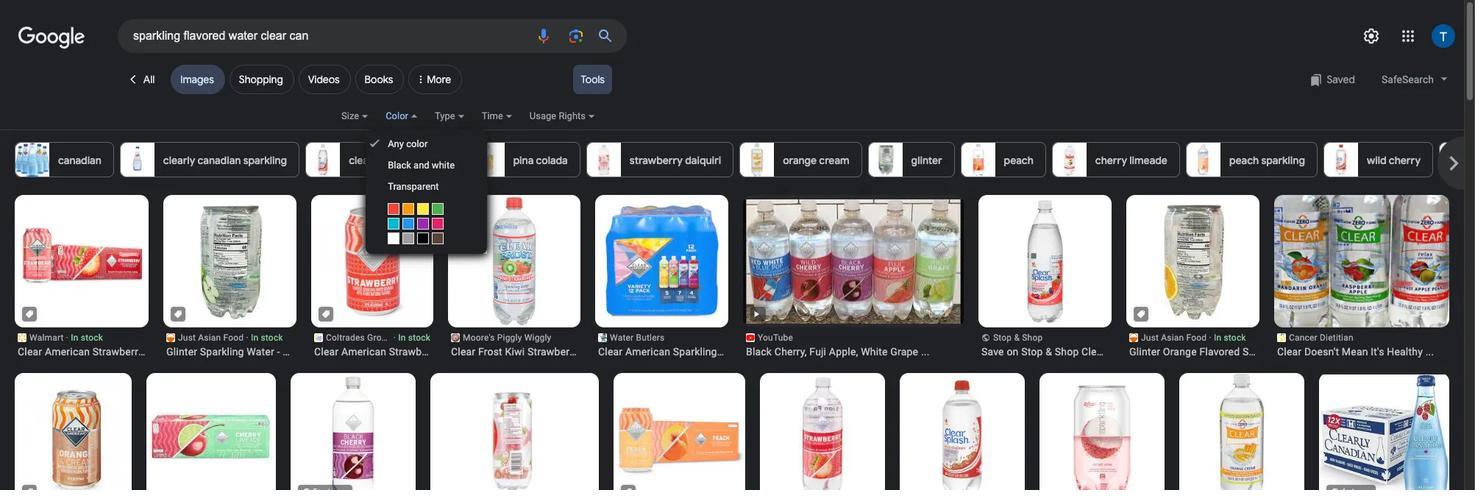 Task type: describe. For each thing, give the bounding box(es) containing it.
strawberry for walmart
[[93, 346, 143, 358]]

transparent link
[[366, 176, 487, 197]]

glinter sparkling water - orange flavor 12.3oz - just asian food element
[[1130, 345, 1322, 358]]

saved
[[1327, 73, 1356, 86]]

save
[[982, 346, 1004, 358]]

glinter for glinter orange flavored soft drink 350ml
[[1130, 346, 1161, 358]]

limeade
[[1130, 154, 1168, 167]]

5 clear from the left
[[1082, 346, 1107, 358]]

type
[[435, 110, 455, 121]]

glinter for glinter sparkling water - green apple ...
[[166, 346, 197, 358]]

glinter sparkling water - green apple flavor 12.3oz - just asian food element
[[166, 345, 352, 358]]

... inside save on stop & shop clear splash sparkling water beverage strawberry  blueberry order online delivery | stop & shop element
[[1144, 346, 1152, 358]]

orange cream
[[783, 154, 850, 167]]

clear american sparkling water, cherry limeade, 12 fl oz, 12 count image
[[146, 373, 278, 490]]

quick settings image
[[1363, 27, 1381, 45]]

clear for moore's piggly wiggly
[[451, 346, 476, 358]]

2 canadian from the left
[[198, 154, 241, 167]]

dietitian
[[1320, 333, 1354, 343]]

any color
[[388, 138, 428, 149]]

american for coltrades grocery
[[341, 346, 387, 358]]

green
[[283, 346, 311, 358]]

white
[[432, 160, 455, 171]]

1 horizontal spatial &
[[1046, 346, 1053, 358]]

search by image image
[[567, 27, 585, 45]]

cream
[[819, 154, 850, 167]]

4 in from the left
[[1214, 333, 1222, 343]]

sparkling for clearly canadian sparkling
[[243, 154, 287, 167]]

peach sparkling link
[[1186, 142, 1318, 177]]

click for product information tooltip for clear american black cherry sparkling water, 33.8 fl oz - walmart.com image
[[301, 488, 349, 490]]

walmart · in stock
[[29, 333, 103, 343]]

flavored inside the glinter sparkling water - orange flavor 12.3oz - just asian food 'element'
[[1200, 346, 1240, 358]]

save on stop & shop clear splash ...
[[982, 346, 1152, 358]]

clear splash sparkling
[[349, 154, 452, 167]]

time button
[[482, 108, 530, 133]]

strawberry for coltrades grocery
[[389, 346, 440, 358]]

· inside glinter orange flavored soft drink 350ml list item
[[1210, 333, 1212, 343]]

more filters element
[[409, 65, 462, 94]]

glinter sparkling water - orange flavor 12.3oz - just asian food image
[[1127, 195, 1260, 328]]

click for product information image for just
[[174, 310, 183, 319]]

blackberry lemonade image
[[1440, 143, 1474, 177]]

sparkling inside peach sparkling link
[[1262, 154, 1306, 167]]

clear american strawberry sparkling water, 12 fl oz, 12 count element
[[314, 345, 498, 358]]

clear american strawberry sparkling ... for coltrades grocery
[[314, 346, 498, 358]]

go to google home image
[[18, 25, 85, 50]]

water butlers
[[610, 333, 665, 343]]

click for product information image for 'glinter sparkling water - orange flavor 12.3oz - just asian food' image
[[1137, 310, 1146, 319]]

clear american sparkling water variety ...
[[598, 346, 794, 358]]

lychee flavor sparkling drink - 350ml alu can - oem product - - rita  beverage image
[[1036, 373, 1169, 490]]

videos link
[[299, 65, 351, 94]]

orange
[[1164, 346, 1197, 358]]

clear american strawberry sparkling ... for walmart
[[18, 346, 201, 358]]

0 horizontal spatial shop
[[1023, 333, 1043, 343]]

1 cherry from the left
[[1096, 154, 1128, 167]]

... inside the watch your water: just because it's clear doesn't mean it's healthy! -  cancer dietitian element
[[1426, 346, 1435, 358]]

clear doesn't mean it's healthy ...
[[1278, 346, 1435, 358]]

1 stock from the left
[[81, 333, 103, 343]]

tools button
[[574, 65, 612, 94]]

strawberry inside clear frost kiwi strawberry flavored sparkling water 33.8 fl oz | club soda  & tonic | moore's piggly wiggly element
[[528, 346, 579, 358]]

... inside the clear american strawberry sparkling water, 12 fl oz, 12 count element
[[489, 346, 498, 358]]

2 horizontal spatial water
[[720, 346, 748, 358]]

videos
[[308, 73, 340, 86]]

cherry,
[[775, 346, 807, 358]]

saved link
[[1303, 65, 1363, 94]]

· inside "glinter sparkling water - green apple ..." list item
[[246, 333, 249, 343]]

clear american sparkling water, peach, 12 fl oz, 12 count - walmart.com image
[[613, 373, 746, 490]]

soft
[[1243, 346, 1263, 358]]

just asian food · in stock for orange
[[1142, 333, 1247, 343]]

peach for peach sparkling
[[1230, 154, 1259, 167]]

canadian link
[[15, 142, 114, 177]]

wild cherry link
[[1324, 142, 1434, 177]]

glinter
[[912, 154, 943, 167]]

images
[[180, 73, 214, 86]]

clear for water butlers
[[598, 346, 623, 358]]

black for black cherry, fuji apple, white grape ...
[[746, 346, 772, 358]]

watch your water: just because it's clear doesn't mean it's healthy! -  cancer dietitian image
[[1273, 195, 1450, 328]]

3 sparkling from the left
[[443, 346, 487, 358]]

size
[[342, 110, 359, 121]]

clearly canadian sparkling
[[163, 154, 287, 167]]

click for video information image
[[751, 309, 762, 320]]

rights
[[559, 110, 586, 121]]

click for product information image for clear american sparkling water, peach, 12 fl oz, 12 count - walmart.com image
[[624, 488, 633, 490]]

list containing clear american strawberry sparkling ...
[[13, 194, 1465, 490]]

3 · from the left
[[394, 333, 396, 343]]

cancer
[[1290, 333, 1318, 343]]

1 vertical spatial stop
[[1022, 346, 1043, 358]]

all
[[143, 73, 155, 86]]

black and white
[[388, 160, 455, 171]]

butlers
[[636, 333, 665, 343]]

sparkling for clear splash sparkling
[[408, 154, 452, 167]]

any color link
[[366, 133, 487, 155]]

black for black and white
[[388, 160, 411, 171]]

daiquiri
[[685, 154, 721, 167]]

wild
[[1367, 154, 1387, 167]]

splash
[[375, 154, 405, 167]]

1 in from the left
[[71, 333, 78, 343]]

black and white link
[[366, 155, 487, 176]]

walmart
[[29, 333, 64, 343]]

... inside clear american (walmart): red, white & blue pop, wild cherry, black cherry,  fuji apple, white grape - youtube element
[[921, 346, 930, 358]]

flavored inside "list item"
[[581, 346, 622, 358]]

usage rights button
[[530, 108, 612, 133]]

2 clear american strawberry sparkling ... list item from the left
[[311, 194, 498, 358]]

stock inside "glinter sparkling water - green apple ..." list item
[[261, 333, 283, 343]]

clear american orange cream flavored sparkling water, 33.8 fl oz reviews  2023 image
[[1176, 373, 1309, 490]]

type button
[[435, 108, 482, 133]]

transparent
[[388, 181, 439, 192]]

shopping
[[239, 73, 283, 86]]

... inside clear frost kiwi strawberry flavored sparkling water 33.8 fl oz | club soda  & tonic | moore's piggly wiggly element
[[624, 346, 633, 358]]

glinter orange flavored soft drink 350ml list item
[[1127, 195, 1322, 358]]

save on stop & shop clear splash ... list item
[[979, 195, 1152, 358]]

it's
[[1371, 346, 1385, 358]]

clear american strawberry sparkling water, 12 fl oz, 12 count - walmart.com image
[[15, 194, 149, 328]]

splash
[[1109, 346, 1141, 358]]

grocery
[[367, 333, 399, 343]]

orange
[[783, 154, 817, 167]]

clear american black cherry sparkling water, 33.8 fl oz - walmart.com image
[[287, 373, 420, 490]]

time
[[482, 110, 503, 121]]

pina colada
[[513, 154, 568, 167]]

clear doesn't mean it's healthy ... list item
[[1273, 195, 1450, 358]]

clear for walmart
[[18, 346, 42, 358]]

color button
[[386, 108, 435, 133]]

clear american strawberry sparkling water, 12 fl oz, 12 count - walmart.com element
[[18, 345, 201, 358]]

color
[[406, 138, 428, 149]]



Task type: locate. For each thing, give the bounding box(es) containing it.
1 click for product information image from the left
[[25, 310, 34, 319]]

just inside "glinter sparkling water - green apple ..." list item
[[178, 333, 196, 343]]

0 horizontal spatial water
[[247, 346, 274, 358]]

0 vertical spatial stop
[[994, 333, 1012, 343]]

american down coltrades grocery
[[341, 346, 387, 358]]

1 horizontal spatial canadian
[[198, 154, 241, 167]]

4 ... from the left
[[624, 346, 633, 358]]

2 just asian food · in stock from the left
[[1142, 333, 1247, 343]]

stock inside glinter orange flavored soft drink 350ml list item
[[1224, 333, 1247, 343]]

more
[[427, 73, 451, 86]]

clear american (walmart): red, white & blue pop, wild cherry, black cherry,  fuji apple, white grape - youtube element
[[746, 345, 961, 358]]

just
[[178, 333, 196, 343], [1142, 333, 1159, 343]]

on
[[1007, 346, 1019, 358]]

0 horizontal spatial sparkling
[[243, 154, 287, 167]]

2 ... from the left
[[343, 346, 352, 358]]

shop up save on stop & shop clear splash sparkling water beverage strawberry  blueberry order online delivery | stop & shop element
[[1023, 333, 1043, 343]]

stop & shop
[[994, 333, 1043, 343]]

& right the on
[[1046, 346, 1053, 358]]

2 horizontal spatial american
[[626, 346, 671, 358]]

0 horizontal spatial just
[[178, 333, 196, 343]]

clear frost kiwi strawberry flavored sparkling water 33.8 fl oz | club soda  & tonic | moore's piggly wiggly image
[[448, 195, 581, 328]]

0 horizontal spatial strawberry
[[93, 346, 143, 358]]

cherry right wild
[[1389, 154, 1421, 167]]

drink
[[1265, 346, 1290, 358]]

usage
[[530, 110, 557, 121]]

click for product information image
[[1137, 310, 1146, 319], [25, 488, 34, 490], [624, 488, 633, 490]]

1 vertical spatial shop
[[1055, 346, 1079, 358]]

in right walmart
[[71, 333, 78, 343]]

1 horizontal spatial just asian food · in stock
[[1142, 333, 1247, 343]]

0 horizontal spatial clear american strawberry sparkling ... list item
[[15, 194, 201, 358]]

food up glinter sparkling water - green apple ...
[[223, 333, 244, 343]]

sparkling
[[146, 346, 190, 358], [200, 346, 244, 358], [443, 346, 487, 358], [673, 346, 717, 358]]

2 sparkling from the left
[[200, 346, 244, 358]]

tools
[[581, 73, 605, 86]]

1 horizontal spatial peach
[[1230, 154, 1259, 167]]

0 horizontal spatial glinter
[[166, 346, 197, 358]]

american down butlers
[[626, 346, 671, 358]]

healthy
[[1388, 346, 1423, 358]]

6 ... from the left
[[921, 346, 930, 358]]

clear for cancer dietitian
[[1278, 346, 1302, 358]]

4 sparkling from the left
[[673, 346, 717, 358]]

0 vertical spatial list
[[15, 142, 1476, 177]]

glinter orange flavored soft drink 350ml
[[1130, 346, 1322, 358]]

clear frost kiwi strawberry flavored ... list item
[[448, 195, 633, 358]]

1 horizontal spatial just
[[1142, 333, 1159, 343]]

water inside 'element'
[[247, 346, 274, 358]]

stock up the clear american strawberry sparkling water, 12 fl oz, 12 count element on the left of page
[[408, 333, 431, 343]]

pina
[[513, 154, 534, 167]]

and
[[414, 160, 430, 171]]

grape
[[891, 346, 919, 358]]

strawberry down · in stock on the bottom of the page
[[389, 346, 440, 358]]

350ml
[[1292, 346, 1322, 358]]

hot sale carbonated drinks popular fruit flavored sparkling water in clear  pet can drink - china european drink, juice drink | made-in-china.com image
[[419, 373, 611, 490]]

1 just asian food · in stock from the left
[[178, 333, 283, 343]]

2 in from the left
[[251, 333, 259, 343]]

american inside the clear american strawberry sparkling water, 12 fl oz, 12 count element
[[341, 346, 387, 358]]

just for orange
[[1142, 333, 1159, 343]]

1 glinter from the left
[[166, 346, 197, 358]]

3 strawberry from the left
[[528, 346, 579, 358]]

clear down cancer
[[1278, 346, 1302, 358]]

0 horizontal spatial &
[[1015, 333, 1020, 343]]

coltrades
[[326, 333, 365, 343]]

0 vertical spatial black
[[388, 160, 411, 171]]

watch your water: just because it's clear doesn't mean it's healthy! -  cancer dietitian element
[[1278, 345, 1447, 358]]

2 sparkling from the left
[[408, 154, 452, 167]]

3 ... from the left
[[489, 346, 498, 358]]

1 horizontal spatial flavored
[[1200, 346, 1240, 358]]

0 horizontal spatial food
[[223, 333, 244, 343]]

canadian inside 'link'
[[58, 154, 101, 167]]

2 clear american strawberry sparkling ... from the left
[[314, 346, 498, 358]]

1 horizontal spatial stop
[[1022, 346, 1043, 358]]

1 horizontal spatial water
[[610, 333, 634, 343]]

shop
[[1023, 333, 1043, 343], [1055, 346, 1079, 358]]

1 vertical spatial black
[[746, 346, 772, 358]]

0 vertical spatial &
[[1015, 333, 1020, 343]]

2 horizontal spatial strawberry
[[528, 346, 579, 358]]

food inside glinter orange flavored soft drink 350ml list item
[[1187, 333, 1207, 343]]

variety
[[750, 346, 783, 358]]

clear american sparkling water, orange & cream, 12 oz, 12 count image
[[13, 373, 134, 490]]

... inside clear american strawberry sparkling water, 12 fl oz, 12 count - walmart.com element
[[193, 346, 201, 358]]

...
[[193, 346, 201, 358], [343, 346, 352, 358], [489, 346, 498, 358], [624, 346, 633, 358], [786, 346, 794, 358], [921, 346, 930, 358], [1144, 346, 1152, 358], [1426, 346, 1435, 358]]

click for product information tooltip for clear american sparkling water, orange & cream, 12 oz, 12 count image
[[25, 488, 34, 490]]

clear down walmart
[[18, 346, 42, 358]]

sparkling
[[243, 154, 287, 167], [408, 154, 452, 167], [1262, 154, 1306, 167]]

water left variety
[[720, 346, 748, 358]]

0 horizontal spatial black
[[388, 160, 411, 171]]

kiwi
[[505, 346, 525, 358]]

in
[[71, 333, 78, 343], [251, 333, 259, 343], [398, 333, 406, 343], [1214, 333, 1222, 343]]

stock up the glinter sparkling water - orange flavor 12.3oz - just asian food 'element'
[[1224, 333, 1247, 343]]

books link
[[355, 65, 404, 94]]

· up glinter orange flavored soft drink 350ml
[[1210, 333, 1212, 343]]

asian inside glinter orange flavored soft drink 350ml list item
[[1162, 333, 1185, 343]]

clear inside "list item"
[[451, 346, 476, 358]]

flavored left the soft
[[1200, 346, 1240, 358]]

2 strawberry from the left
[[389, 346, 440, 358]]

clear
[[349, 154, 373, 167]]

clear american sparkling water variety ... list item
[[595, 195, 794, 358]]

& up the on
[[1015, 333, 1020, 343]]

just for sparkling
[[178, 333, 196, 343]]

frost
[[478, 346, 503, 358]]

2 cherry from the left
[[1389, 154, 1421, 167]]

2 stock from the left
[[261, 333, 283, 343]]

1 peach from the left
[[1004, 154, 1034, 167]]

0 horizontal spatial cherry
[[1096, 154, 1128, 167]]

0 horizontal spatial peach
[[1004, 154, 1034, 167]]

clear frost kiwi strawberry flavored ...
[[451, 346, 633, 358]]

in up glinter sparkling water - green apple ...
[[251, 333, 259, 343]]

black inside 'list item'
[[746, 346, 772, 358]]

click for product information tooltip inside "glinter sparkling water - green apple ..." list item
[[174, 310, 183, 319]]

4 stock from the left
[[1224, 333, 1247, 343]]

click for video information tooltip
[[751, 309, 763, 320]]

clear american strawberry sparkling ...
[[18, 346, 201, 358], [314, 346, 498, 358]]

1 horizontal spatial american
[[341, 346, 387, 358]]

clear american sparkling water variety pack, 17 fl oz, 12 count image
[[595, 195, 729, 328]]

clear left splash
[[1082, 346, 1107, 358]]

clear american strawberry sparkling ... down · in stock on the bottom of the page
[[314, 346, 498, 358]]

any
[[388, 138, 404, 149]]

· up the clear american strawberry sparkling water, 12 fl oz, 12 count element on the left of page
[[394, 333, 396, 343]]

black
[[388, 160, 411, 171], [746, 346, 772, 358]]

glinter sparkling water - green apple ... list item
[[163, 195, 352, 358]]

clear down water butlers
[[598, 346, 623, 358]]

strawberry down wiggly
[[528, 346, 579, 358]]

0 horizontal spatial canadian
[[58, 154, 101, 167]]

fuji
[[810, 346, 827, 358]]

2 american from the left
[[341, 346, 387, 358]]

2 food from the left
[[1187, 333, 1207, 343]]

strawberry down walmart · in stock
[[93, 346, 143, 358]]

colada
[[536, 154, 568, 167]]

click for product information tooltip for 'glinter sparkling water - orange flavor 12.3oz - just asian food' image
[[1137, 310, 1146, 319]]

2 asian from the left
[[1162, 333, 1185, 343]]

7 ... from the left
[[1144, 346, 1152, 358]]

None search field
[[0, 18, 627, 53]]

8 ... from the left
[[1426, 346, 1435, 358]]

in up the glinter sparkling water - orange flavor 12.3oz - just asian food 'element'
[[1214, 333, 1222, 343]]

1 horizontal spatial sparkling
[[408, 154, 452, 167]]

Search text field
[[133, 24, 526, 49]]

list containing canadian
[[15, 142, 1476, 177]]

clear american strawberry sparkling ... list item
[[15, 194, 201, 358], [311, 194, 498, 358]]

0 horizontal spatial clear american strawberry sparkling ...
[[18, 346, 201, 358]]

safesearch
[[1382, 73, 1434, 85]]

clear splash sparkling link
[[306, 142, 464, 177]]

clear american (walmart): red, white & blue pop, wild cherry, black cherry,  fuji apple, white grape - youtube image
[[743, 199, 964, 324]]

stop
[[994, 333, 1012, 343], [1022, 346, 1043, 358]]

2 just from the left
[[1142, 333, 1159, 343]]

american
[[45, 346, 90, 358], [341, 346, 387, 358], [626, 346, 671, 358]]

1 horizontal spatial click for product information image
[[174, 310, 183, 319]]

next image
[[1440, 149, 1469, 178]]

usage rights
[[530, 110, 586, 121]]

stop right the on
[[1022, 346, 1043, 358]]

peach sparkling
[[1230, 154, 1306, 167]]

click for product information tooltip for clear american strawberry sparkling water, 12 fl oz, 12 count 'image'
[[322, 310, 330, 319]]

peach for peach
[[1004, 154, 1034, 167]]

just asian food · in stock up orange
[[1142, 333, 1247, 343]]

flavored down water butlers
[[581, 346, 622, 358]]

just inside glinter orange flavored soft drink 350ml list item
[[1142, 333, 1159, 343]]

clear frost kiwi strawberry flavored sparkling water 33.8 fl oz | club soda  & tonic | moore's piggly wiggly element
[[451, 345, 633, 358]]

1 ... from the left
[[193, 346, 201, 358]]

2 · from the left
[[246, 333, 249, 343]]

... inside clear american sparkling water variety pack, 17 fl oz, 12 count element
[[786, 346, 794, 358]]

3 click for product information image from the left
[[322, 310, 330, 319]]

1 vertical spatial list
[[13, 194, 1465, 490]]

just asian food · in stock for sparkling
[[178, 333, 283, 343]]

1 horizontal spatial clear american strawberry sparkling ... list item
[[311, 194, 498, 358]]

1 sparkling from the left
[[243, 154, 287, 167]]

just asian food · in stock inside "glinter sparkling water - green apple ..." list item
[[178, 333, 283, 343]]

pina colada link
[[470, 142, 581, 177]]

moore's
[[463, 333, 495, 343]]

clear for coltrades grocery
[[314, 346, 339, 358]]

1 · from the left
[[66, 333, 69, 343]]

1 horizontal spatial food
[[1187, 333, 1207, 343]]

click for product information image inside glinter orange flavored soft drink 350ml list item
[[1137, 310, 1146, 319]]

1 horizontal spatial black
[[746, 346, 772, 358]]

save on stop & shop clear splash sparkling water beverage strawberry  blueberry order online delivery | stop & shop element
[[982, 345, 1152, 358]]

asian inside "glinter sparkling water - green apple ..." list item
[[198, 333, 221, 343]]

clear down moore's
[[451, 346, 476, 358]]

apple,
[[829, 346, 859, 358]]

food for orange
[[1187, 333, 1207, 343]]

0 horizontal spatial american
[[45, 346, 90, 358]]

click for product information tooltip for clear american sparkling water, peach, 12 fl oz, 12 count - walmart.com image
[[624, 488, 633, 490]]

1 horizontal spatial click for product information image
[[624, 488, 633, 490]]

clear american strawberry sparkling ... down walmart · in stock
[[18, 346, 201, 358]]

1 horizontal spatial strawberry
[[389, 346, 440, 358]]

2 click for product information image from the left
[[174, 310, 183, 319]]

save on clear splash sparkling water beverage wild cherry order online  delivery | giant image
[[896, 373, 1029, 490]]

1 sparkling from the left
[[146, 346, 190, 358]]

2 glinter from the left
[[1130, 346, 1161, 358]]

0 horizontal spatial click for product information image
[[25, 488, 34, 490]]

sparkling inside 'element'
[[200, 346, 244, 358]]

coltrades grocery
[[326, 333, 399, 343]]

3 in from the left
[[398, 333, 406, 343]]

2 horizontal spatial click for product information image
[[322, 310, 330, 319]]

food up orange
[[1187, 333, 1207, 343]]

shop right the on
[[1055, 346, 1079, 358]]

strawberry daiquiri
[[630, 154, 721, 167]]

3 american from the left
[[626, 346, 671, 358]]

2 peach from the left
[[1230, 154, 1259, 167]]

food for sparkling
[[223, 333, 244, 343]]

0 horizontal spatial click for product information image
[[25, 310, 34, 319]]

american down walmart · in stock
[[45, 346, 90, 358]]

cherry limeade
[[1096, 154, 1168, 167]]

list
[[15, 142, 1476, 177], [13, 194, 1465, 490]]

click for product information tooltip for the glinter sparkling water - green apple flavor 12.3oz - just asian food image
[[174, 310, 183, 319]]

1 food from the left
[[223, 333, 244, 343]]

1 clear american strawberry sparkling ... from the left
[[18, 346, 201, 358]]

3 sparkling from the left
[[1262, 154, 1306, 167]]

clear american strawberry sparkling water, 12 fl oz, 12 count image
[[311, 194, 434, 329]]

sparkling inside clear splash sparkling link
[[408, 154, 452, 167]]

safesearch button
[[1375, 64, 1456, 94]]

click for product information tooltip for clear american strawberry sparkling water, 12 fl oz, 12 count - walmart.com image
[[25, 310, 34, 319]]

strawberry inside clear american strawberry sparkling water, 12 fl oz, 12 count - walmart.com element
[[93, 346, 143, 358]]

stop up save
[[994, 333, 1012, 343]]

clear american sparkling water variety pack, 17 fl oz, 12 count element
[[598, 345, 794, 358]]

0 horizontal spatial just asian food · in stock
[[178, 333, 283, 343]]

0 horizontal spatial flavored
[[581, 346, 622, 358]]

1 horizontal spatial shop
[[1055, 346, 1079, 358]]

· up glinter sparkling water - green apple ...
[[246, 333, 249, 343]]

1 horizontal spatial glinter
[[1130, 346, 1161, 358]]

1 horizontal spatial asian
[[1162, 333, 1185, 343]]

books
[[365, 73, 393, 86]]

glinter sparkling water - green apple ...
[[166, 346, 352, 358]]

cherry limeade link
[[1052, 142, 1181, 177]]

black down any
[[388, 160, 411, 171]]

american inside clear american sparkling water variety pack, 17 fl oz, 12 count element
[[626, 346, 671, 358]]

0 vertical spatial shop
[[1023, 333, 1043, 343]]

canadian
[[58, 154, 101, 167], [198, 154, 241, 167]]

size button
[[342, 108, 386, 133]]

click for product information image for walmart
[[25, 310, 34, 319]]

5 ... from the left
[[786, 346, 794, 358]]

1 strawberry from the left
[[93, 346, 143, 358]]

sparkling inside clearly canadian sparkling link
[[243, 154, 287, 167]]

cherry left limeade
[[1096, 154, 1128, 167]]

· right walmart
[[66, 333, 69, 343]]

wiggly
[[525, 333, 552, 343]]

strawberry
[[93, 346, 143, 358], [389, 346, 440, 358], [528, 346, 579, 358]]

black cherry, fuji apple, white grape ... list item
[[743, 195, 964, 358]]

shopping link
[[230, 65, 294, 94]]

clearly canadian sparkling link
[[120, 142, 300, 177]]

3 stock from the left
[[408, 333, 431, 343]]

orange cream link
[[740, 142, 862, 177]]

glinter sparkling water - green apple flavor 12.3oz - just asian food image
[[163, 195, 297, 328]]

cancer dietitian
[[1290, 333, 1354, 343]]

2 horizontal spatial sparkling
[[1262, 154, 1306, 167]]

water left butlers
[[610, 333, 634, 343]]

asian
[[198, 333, 221, 343], [1162, 333, 1185, 343]]

1 american from the left
[[45, 346, 90, 358]]

food
[[223, 333, 244, 343], [1187, 333, 1207, 343]]

3 clear from the left
[[451, 346, 476, 358]]

0 horizontal spatial asian
[[198, 333, 221, 343]]

more button
[[409, 53, 467, 100]]

2 flavored from the left
[[1200, 346, 1240, 358]]

click for product information tooltip
[[25, 310, 34, 319], [174, 310, 183, 319], [322, 310, 330, 319], [1137, 310, 1146, 319], [25, 488, 34, 490], [301, 488, 349, 490], [624, 488, 633, 490], [1330, 488, 1374, 490]]

click for product information tooltip for amazon.com : clearly canadian country raspberry sparkling spring water  beverage, natural & carbonated, flavored seltzer water, 1 case (12 bottles  x 325ml) : everything else image
[[1330, 488, 1374, 490]]

asian for sparkling
[[198, 333, 221, 343]]

1 horizontal spatial clear american strawberry sparkling ...
[[314, 346, 498, 358]]

1 vertical spatial &
[[1046, 346, 1053, 358]]

in up the clear american strawberry sparkling water, 12 fl oz, 12 count element on the left of page
[[398, 333, 406, 343]]

0 horizontal spatial stop
[[994, 333, 1012, 343]]

piggly
[[497, 333, 522, 343]]

... inside glinter sparkling water - green apple flavor 12.3oz - just asian food 'element'
[[343, 346, 352, 358]]

just asian food · in stock up glinter sparkling water - green apple ...
[[178, 333, 283, 343]]

1 just from the left
[[178, 333, 196, 343]]

youtube
[[758, 333, 793, 343]]

stock up clear american strawberry sparkling water, 12 fl oz, 12 count - walmart.com element
[[81, 333, 103, 343]]

1 canadian from the left
[[58, 154, 101, 167]]

1 asian from the left
[[198, 333, 221, 343]]

flavored
[[581, 346, 622, 358], [1200, 346, 1240, 358]]

asian up glinter sparkling water - green apple ...
[[198, 333, 221, 343]]

4 clear from the left
[[598, 346, 623, 358]]

click for product information tooltip inside glinter orange flavored soft drink 350ml list item
[[1137, 310, 1146, 319]]

4 · from the left
[[1210, 333, 1212, 343]]

glinter
[[166, 346, 197, 358], [1130, 346, 1161, 358]]

save on stop & shop clear splash sparkling water beverage strawberry  blueberry order online delivery | stop & shop image
[[979, 195, 1112, 328]]

doesn't
[[1305, 346, 1340, 358]]

black down youtube
[[746, 346, 772, 358]]

amazon.com : clearly canadian country raspberry sparkling spring water  beverage, natural & carbonated, flavored seltzer water, 1 case (12 bottles  x 325ml) : everything else image
[[1320, 375, 1450, 490]]

water
[[610, 333, 634, 343], [247, 346, 274, 358], [720, 346, 748, 358]]

click for product information image
[[25, 310, 34, 319], [174, 310, 183, 319], [322, 310, 330, 319]]

american for walmart
[[45, 346, 90, 358]]

strawberry inside the clear american strawberry sparkling water, 12 fl oz, 12 count element
[[389, 346, 440, 358]]

food inside "glinter sparkling water - green apple ..." list item
[[223, 333, 244, 343]]

click for product information image for clear american sparkling water, orange & cream, 12 oz, 12 count image
[[25, 488, 34, 490]]

just asian food · in stock inside glinter orange flavored soft drink 350ml list item
[[1142, 333, 1247, 343]]

&
[[1015, 333, 1020, 343], [1046, 346, 1053, 358]]

apple
[[313, 346, 340, 358]]

1 horizontal spatial cherry
[[1389, 154, 1421, 167]]

color
[[386, 110, 408, 121]]

just asian food · in stock
[[178, 333, 283, 343], [1142, 333, 1247, 343]]

white
[[861, 346, 888, 358]]

asian for orange
[[1162, 333, 1185, 343]]

clear american sparkling water, strawberry, 33.8 fl oz image
[[757, 373, 889, 490]]

strawberry
[[630, 154, 683, 167]]

1 clear american strawberry sparkling ... list item from the left
[[15, 194, 201, 358]]

american for water butlers
[[626, 346, 671, 358]]

stock up -
[[261, 333, 283, 343]]

1 flavored from the left
[[581, 346, 622, 358]]

clear down the coltrades
[[314, 346, 339, 358]]

all link
[[118, 65, 166, 94]]

2 horizontal spatial click for product information image
[[1137, 310, 1146, 319]]

2 clear from the left
[[314, 346, 339, 358]]

water left -
[[247, 346, 274, 358]]

1 clear from the left
[[18, 346, 42, 358]]

peach link
[[961, 142, 1046, 177]]

asian up orange
[[1162, 333, 1185, 343]]

6 clear from the left
[[1278, 346, 1302, 358]]

american inside clear american strawberry sparkling water, 12 fl oz, 12 count - walmart.com element
[[45, 346, 90, 358]]



Task type: vqa. For each thing, say whether or not it's contained in the screenshot.
wild at the top of the page
yes



